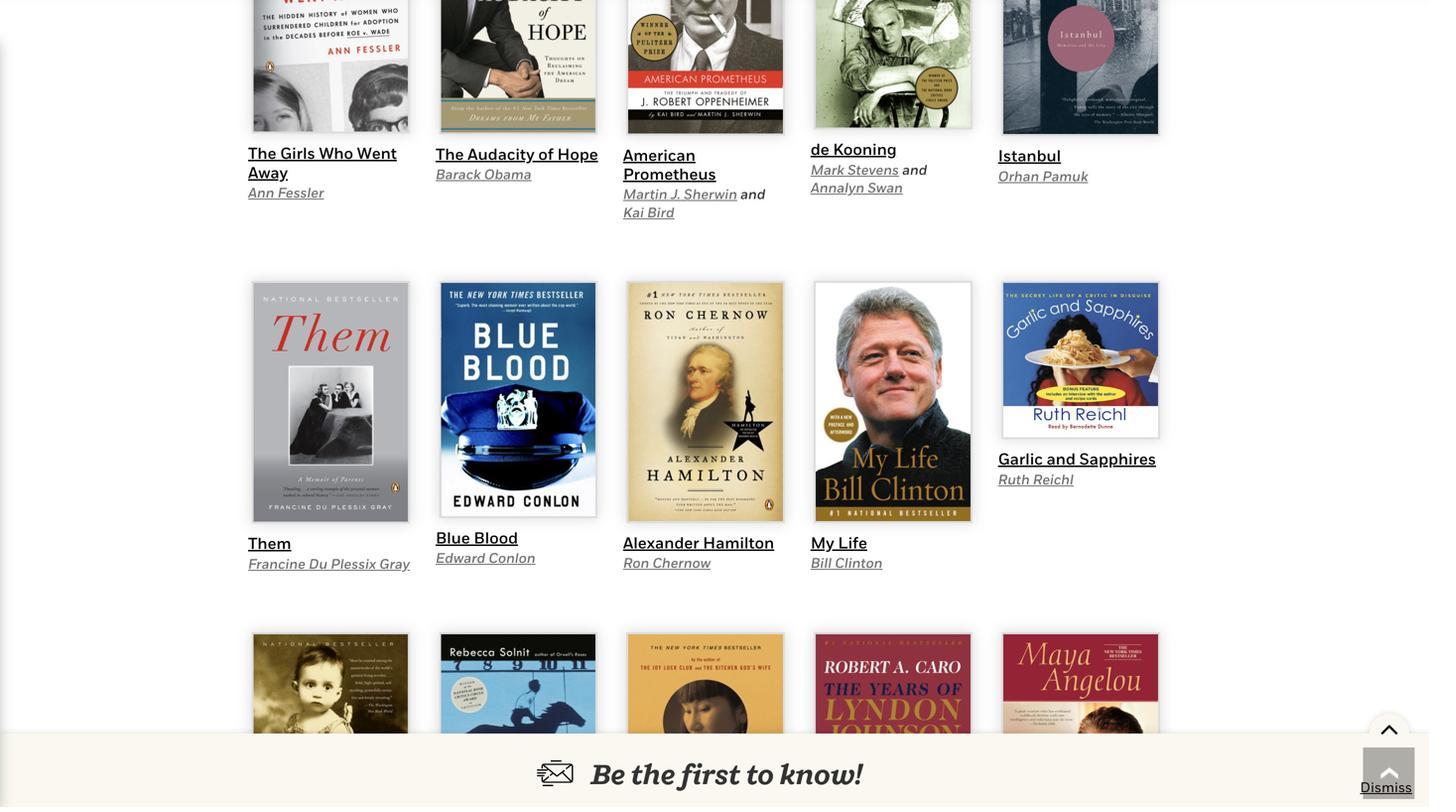Task type: describe. For each thing, give the bounding box(es) containing it.
them image
[[251, 281, 410, 524]]

who
[[319, 144, 353, 163]]

clinton
[[835, 554, 883, 571]]

audacity
[[468, 144, 535, 163]]

orhan pamuk link
[[998, 168, 1089, 184]]

ruth
[[998, 471, 1030, 487]]

istanbul orhan pamuk
[[998, 146, 1089, 184]]

blood
[[474, 528, 518, 547]]

went
[[357, 144, 397, 163]]

ron chernow link
[[623, 554, 711, 571]]

a song flung up to heaven image
[[1002, 632, 1160, 807]]

sapphires
[[1080, 449, 1157, 468]]

away
[[248, 163, 288, 182]]

j.
[[671, 186, 681, 202]]

mark
[[811, 161, 845, 178]]

the for the audacity of hope
[[436, 144, 464, 163]]

prometheus
[[623, 164, 716, 183]]

de kooning mark stevens and annalyn swan
[[811, 140, 928, 196]]

the
[[631, 757, 676, 791]]

de
[[811, 140, 830, 159]]

stevens
[[848, 161, 899, 178]]

blue blood image
[[439, 281, 598, 518]]

master of the senate image
[[814, 632, 973, 807]]

american prometheus image
[[627, 0, 785, 135]]

bill
[[811, 554, 832, 571]]

swan
[[868, 179, 903, 196]]

edward
[[436, 550, 486, 566]]

be the first to know!
[[591, 757, 863, 791]]

chernow
[[653, 554, 711, 571]]

the girls who went away ann fessler
[[248, 144, 397, 201]]

the for the girls who went away
[[248, 144, 276, 163]]

hamilton
[[703, 533, 775, 552]]

ruth reichl link
[[998, 471, 1074, 487]]

the opposite of fate image
[[627, 632, 785, 807]]

obama
[[484, 166, 532, 182]]

francine du plessix gray link
[[248, 555, 410, 572]]

sherwin
[[684, 186, 738, 202]]

girls
[[280, 144, 315, 163]]

barack obama link
[[436, 166, 532, 182]]

first
[[681, 757, 741, 791]]

and inside de kooning mark stevens and annalyn swan
[[903, 161, 928, 178]]

bill clinton link
[[811, 554, 883, 571]]

kai bird link
[[623, 204, 675, 220]]

river of shadows image
[[439, 632, 598, 807]]

orhan
[[998, 168, 1040, 184]]

garlic and sapphires image
[[1002, 281, 1160, 439]]

ron
[[623, 554, 650, 571]]

the audacity of hope link
[[436, 144, 598, 163]]

them
[[248, 534, 291, 553]]

my life bill clinton
[[811, 533, 883, 571]]

them link
[[248, 534, 291, 553]]

my life image
[[814, 281, 973, 523]]

martin j. sherwin link
[[623, 186, 738, 202]]

american prometheus martin j. sherwin and kai bird
[[623, 145, 766, 220]]

the audacity of hope barack obama
[[436, 144, 598, 182]]

garlic
[[998, 449, 1043, 468]]

the girls who went away image
[[251, 0, 410, 134]]

and inside garlic and sapphires ruth reichl
[[1047, 449, 1076, 468]]

istanbul
[[998, 146, 1061, 165]]

istanbul link
[[998, 146, 1061, 165]]



Task type: locate. For each thing, give the bounding box(es) containing it.
de kooning link
[[811, 140, 897, 159]]

francine
[[248, 555, 306, 572]]

of
[[538, 144, 554, 163]]

and up reichl
[[1047, 449, 1076, 468]]

them francine du plessix gray
[[248, 534, 410, 572]]

bird
[[647, 204, 675, 220]]

pamuk
[[1043, 168, 1089, 184]]

edward conlon link
[[436, 550, 536, 566]]

1 horizontal spatial and
[[903, 161, 928, 178]]

alexander hamilton ron chernow
[[623, 533, 775, 571]]

alexander hamilton image
[[627, 281, 785, 523]]

0 horizontal spatial and
[[741, 186, 766, 202]]

and
[[903, 161, 928, 178], [741, 186, 766, 202], [1047, 449, 1076, 468]]

alexander
[[623, 533, 699, 552]]

life
[[838, 533, 868, 552]]

blue blood edward conlon
[[436, 528, 536, 566]]

conlon
[[489, 550, 536, 566]]

and up "swan"
[[903, 161, 928, 178]]

american
[[623, 145, 696, 164]]

annalyn swan link
[[811, 179, 903, 196]]

garlic and sapphires link
[[998, 449, 1157, 468]]

and inside american prometheus martin j. sherwin and kai bird
[[741, 186, 766, 202]]

blue
[[436, 528, 470, 547]]

american prometheus link
[[623, 145, 716, 183]]

gray
[[380, 555, 410, 572]]

kooning
[[833, 140, 897, 159]]

plessix
[[331, 555, 376, 572]]

reichl
[[1033, 471, 1074, 487]]

living to tell the tale image
[[251, 632, 410, 807]]

to
[[746, 757, 774, 791]]

hope
[[557, 144, 598, 163]]

istanbul image
[[1002, 0, 1160, 136]]

the girls who went away link
[[248, 144, 397, 182]]

the
[[248, 144, 276, 163], [436, 144, 464, 163]]

the audacity of hope image
[[439, 0, 598, 135]]

kai
[[623, 204, 644, 220]]

1 vertical spatial and
[[741, 186, 766, 202]]

blue blood link
[[436, 528, 518, 547]]

the inside the girls who went away ann fessler
[[248, 144, 276, 163]]

du
[[309, 555, 328, 572]]

the inside the audacity of hope barack obama
[[436, 144, 464, 163]]

de kooning image
[[814, 0, 973, 130]]

expand/collapse sign up banner image
[[1380, 714, 1399, 744]]

garlic and sapphires ruth reichl
[[998, 449, 1157, 487]]

the up barack
[[436, 144, 464, 163]]

barack
[[436, 166, 481, 182]]

annalyn
[[811, 179, 865, 196]]

martin
[[623, 186, 668, 202]]

the up the away
[[248, 144, 276, 163]]

be
[[591, 757, 626, 791]]

ann fessler link
[[248, 184, 324, 201]]

ann
[[248, 184, 274, 201]]

know!
[[780, 757, 863, 791]]

dismiss link
[[1361, 777, 1413, 797]]

and right sherwin
[[741, 186, 766, 202]]

2 horizontal spatial and
[[1047, 449, 1076, 468]]

0 horizontal spatial the
[[248, 144, 276, 163]]

1 horizontal spatial the
[[436, 144, 464, 163]]

my
[[811, 533, 835, 552]]

dismiss
[[1361, 779, 1413, 795]]

mark stevens link
[[811, 161, 899, 178]]

alexander hamilton link
[[623, 533, 775, 552]]

2 vertical spatial and
[[1047, 449, 1076, 468]]

0 vertical spatial and
[[903, 161, 928, 178]]

fessler
[[278, 184, 324, 201]]

my life link
[[811, 533, 868, 552]]



Task type: vqa. For each thing, say whether or not it's contained in the screenshot.
Sapphires
yes



